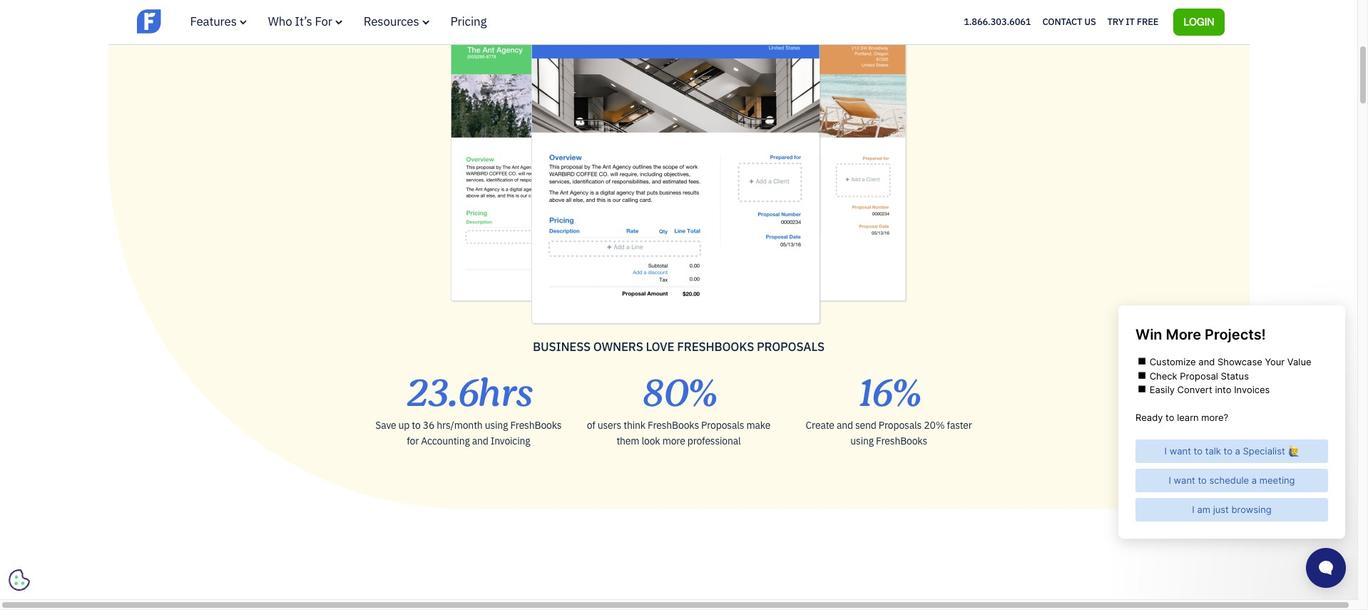 Task type: describe. For each thing, give the bounding box(es) containing it.
resources
[[364, 14, 419, 29]]

36
[[423, 419, 435, 431]]

send
[[856, 419, 877, 431]]

professional
[[688, 435, 741, 448]]

who
[[268, 14, 292, 29]]

1.866.303.6061 link
[[964, 16, 1031, 28]]

who it's for
[[268, 14, 332, 29]]

using inside 16 % create and send proposals 20% faster using freshbooks
[[851, 435, 874, 448]]

proposals
[[757, 339, 825, 354]]

invoicing
[[491, 435, 530, 448]]

proposals inside 16 % create and send proposals 20% faster using freshbooks
[[879, 419, 922, 431]]

81 % of users think freshbooks proposals make them look more professional
[[587, 365, 771, 448]]

pricing
[[451, 14, 487, 29]]

hrs
[[474, 365, 530, 422]]

business owners love freshbooks proposals
[[533, 339, 825, 354]]

up
[[399, 419, 410, 431]]

try it free link
[[1108, 13, 1159, 31]]

% for 16
[[890, 365, 921, 422]]

% for 81
[[680, 365, 711, 422]]

us
[[1085, 16, 1096, 28]]

create
[[806, 419, 835, 431]]

20%
[[924, 419, 945, 431]]

cookie consent banner dialog
[[11, 424, 225, 589]]

proposals inside 81 % of users think freshbooks proposals make them look more professional
[[701, 419, 745, 431]]

hrs/month
[[437, 419, 483, 431]]

think
[[624, 419, 646, 431]]

contact
[[1043, 16, 1083, 28]]

try it free
[[1108, 16, 1159, 28]]

who it's for link
[[268, 14, 342, 29]]

81
[[647, 365, 682, 422]]

23.7 hrs save up to 36 hrs/month using freshbooks for accounting and invoicing
[[376, 365, 562, 448]]

save
[[376, 419, 396, 431]]



Task type: vqa. For each thing, say whether or not it's contained in the screenshot.
Collaborative Accounting link
no



Task type: locate. For each thing, give the bounding box(es) containing it.
16
[[858, 365, 892, 422]]

love
[[646, 339, 675, 354]]

% down business owners love freshbooks proposals
[[680, 365, 711, 422]]

1 vertical spatial using
[[851, 435, 874, 448]]

faster
[[947, 419, 972, 431]]

of
[[587, 419, 596, 431]]

proposals
[[701, 419, 745, 431], [879, 419, 922, 431]]

freshbooks up invoicing
[[510, 419, 562, 431]]

1 horizontal spatial using
[[851, 435, 874, 448]]

them
[[617, 435, 640, 448]]

and
[[837, 419, 853, 431], [472, 435, 489, 448]]

freshbooks inside 16 % create and send proposals 20% faster using freshbooks
[[876, 435, 928, 448]]

2 % from the left
[[890, 365, 921, 422]]

1 vertical spatial and
[[472, 435, 489, 448]]

freshbooks logo image
[[137, 8, 247, 35]]

% inside 16 % create and send proposals 20% faster using freshbooks
[[890, 365, 921, 422]]

login link
[[1174, 8, 1225, 35]]

1 horizontal spatial proposals
[[879, 419, 922, 431]]

freshbooks inside 23.7 hrs save up to 36 hrs/month using freshbooks for accounting and invoicing
[[510, 419, 562, 431]]

freshbooks
[[510, 419, 562, 431], [648, 419, 699, 431], [876, 435, 928, 448]]

and down hrs/month
[[472, 435, 489, 448]]

resources link
[[364, 14, 429, 29]]

and inside 16 % create and send proposals 20% faster using freshbooks
[[837, 419, 853, 431]]

proposals left '20%'
[[879, 419, 922, 431]]

using down send
[[851, 435, 874, 448]]

1 % from the left
[[680, 365, 711, 422]]

for
[[315, 14, 332, 29]]

using inside 23.7 hrs save up to 36 hrs/month using freshbooks for accounting and invoicing
[[485, 419, 508, 431]]

and left send
[[837, 419, 853, 431]]

contact us
[[1043, 16, 1096, 28]]

freshbooks up more
[[648, 419, 699, 431]]

business
[[533, 339, 591, 354]]

% inside 81 % of users think freshbooks proposals make them look more professional
[[680, 365, 711, 422]]

16 % create and send proposals 20% faster using freshbooks
[[806, 365, 972, 448]]

for
[[407, 435, 419, 448]]

%
[[680, 365, 711, 422], [890, 365, 921, 422]]

freshbooks
[[677, 339, 754, 354]]

it's
[[295, 14, 312, 29]]

pricing link
[[451, 14, 487, 29]]

login
[[1184, 15, 1215, 28]]

free
[[1137, 16, 1159, 28]]

1 horizontal spatial freshbooks
[[648, 419, 699, 431]]

2 proposals from the left
[[879, 419, 922, 431]]

0 horizontal spatial using
[[485, 419, 508, 431]]

0 vertical spatial and
[[837, 419, 853, 431]]

using
[[485, 419, 508, 431], [851, 435, 874, 448]]

to
[[412, 419, 421, 431]]

2 horizontal spatial freshbooks
[[876, 435, 928, 448]]

dialog
[[0, 0, 1369, 610]]

freshbooks down '20%'
[[876, 435, 928, 448]]

0 horizontal spatial and
[[472, 435, 489, 448]]

0 horizontal spatial proposals
[[701, 419, 745, 431]]

1 horizontal spatial %
[[890, 365, 921, 422]]

cookie preferences image
[[9, 569, 30, 591]]

1 horizontal spatial and
[[837, 419, 853, 431]]

features
[[190, 14, 237, 29]]

try
[[1108, 16, 1124, 28]]

and inside 23.7 hrs save up to 36 hrs/month using freshbooks for accounting and invoicing
[[472, 435, 489, 448]]

proposals up 'professional'
[[701, 419, 745, 431]]

using up invoicing
[[485, 419, 508, 431]]

accounting
[[421, 435, 470, 448]]

0 horizontal spatial freshbooks
[[510, 419, 562, 431]]

freshbooks inside 81 % of users think freshbooks proposals make them look more professional
[[648, 419, 699, 431]]

23.7
[[408, 365, 476, 422]]

look
[[642, 435, 660, 448]]

features link
[[190, 14, 247, 29]]

contact us link
[[1043, 13, 1096, 31]]

make
[[747, 419, 771, 431]]

it
[[1126, 16, 1135, 28]]

owners
[[594, 339, 643, 354]]

% left '20%'
[[890, 365, 921, 422]]

0 vertical spatial using
[[485, 419, 508, 431]]

1 proposals from the left
[[701, 419, 745, 431]]

1.866.303.6061
[[964, 16, 1031, 28]]

more
[[663, 435, 685, 448]]

users
[[598, 419, 622, 431]]

0 horizontal spatial %
[[680, 365, 711, 422]]



